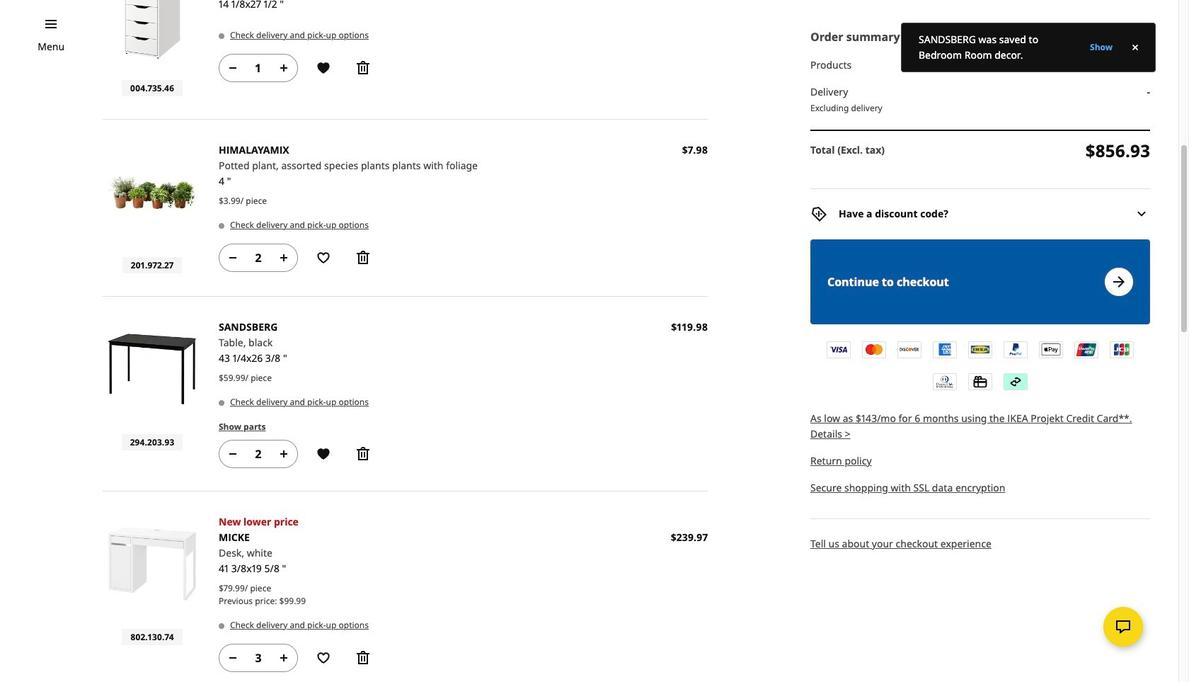 Task type: vqa. For each thing, say whether or not it's contained in the screenshot.
union pay image
yes



Task type: locate. For each thing, give the bounding box(es) containing it.
after pay image
[[1005, 374, 1028, 390]]

paypal image
[[1005, 342, 1028, 358]]

ikea alex art image
[[103, 0, 202, 65]]

None text field
[[244, 59, 273, 76], [244, 445, 273, 462], [244, 59, 273, 76], [244, 445, 273, 462]]

alert dialog
[[902, 23, 1157, 72]]

None text field
[[244, 249, 273, 266], [244, 649, 273, 666], [244, 249, 273, 266], [244, 649, 273, 666]]

diners club image
[[934, 374, 957, 390]]

union pay image
[[1076, 342, 1099, 358]]

ikea sandsberg spr image
[[103, 320, 202, 419]]

ikea credit card image
[[970, 342, 992, 358]]



Task type: describe. For each thing, give the bounding box(es) containing it.
ikea micke art image
[[103, 514, 202, 613]]

discover image
[[899, 342, 921, 358]]

jcb image
[[1111, 342, 1134, 358]]

ikea gift card image
[[970, 374, 992, 390]]

visa image
[[828, 342, 851, 358]]

american express image
[[934, 342, 957, 358]]

start chat image
[[1116, 618, 1133, 635]]

ikea himalayamix art image
[[103, 142, 202, 242]]

master card image
[[863, 342, 886, 358]]

apple pay image
[[1040, 342, 1063, 358]]



